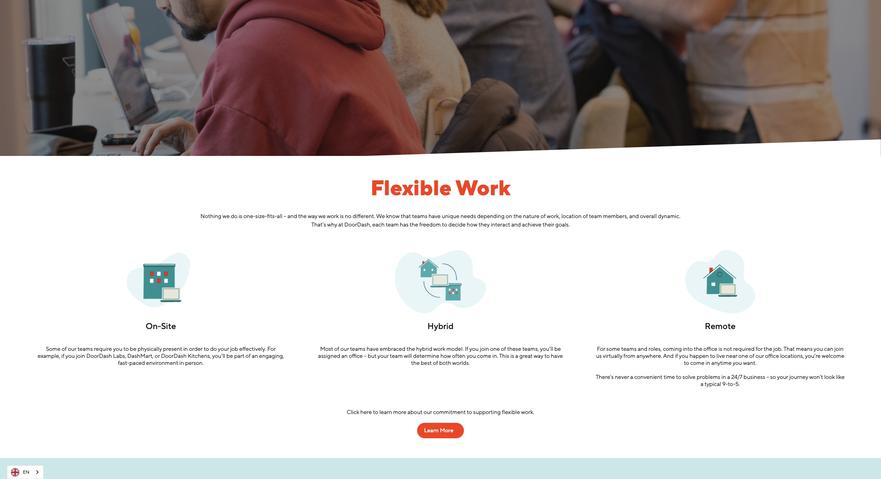 Task type: vqa. For each thing, say whether or not it's contained in the screenshot.
You'Ll inside the Some of our teams require you to be physically present in order to do your job effectively. For example, if you join DoorDash Labs, DashMart, or DoorDash Kitchens, you'll be part of an engaging, fast-paced environment in person.
yes



Task type: locate. For each thing, give the bounding box(es) containing it.
be
[[130, 346, 136, 353], [554, 346, 561, 353], [226, 353, 233, 360]]

– right all
[[284, 213, 286, 220]]

2 vertical spatial team
[[390, 353, 403, 360]]

9-
[[722, 381, 728, 388]]

0 horizontal spatial one
[[490, 346, 500, 353]]

person.
[[185, 360, 204, 367]]

but
[[368, 353, 376, 360]]

0 horizontal spatial work
[[327, 213, 339, 220]]

join up welcome
[[834, 346, 844, 353]]

1 vertical spatial do
[[210, 346, 217, 353]]

here
[[360, 409, 372, 416]]

to inside there's never a convenient time to solve problems in a 24/7 business – so your journey won't look like a typical 9-to-5.
[[676, 374, 681, 381]]

1 horizontal spatial have
[[429, 213, 441, 220]]

to down unique
[[442, 221, 447, 228]]

and
[[663, 353, 674, 360]]

an right assigned
[[341, 353, 348, 360]]

2 for from the left
[[597, 346, 605, 353]]

a down these
[[515, 353, 518, 360]]

2 vertical spatial have
[[551, 353, 563, 360]]

0 vertical spatial one
[[490, 346, 500, 353]]

1 vertical spatial work
[[433, 346, 445, 353]]

doordash down the present
[[161, 353, 187, 360]]

2 horizontal spatial be
[[554, 346, 561, 353]]

1 horizontal spatial –
[[364, 353, 367, 360]]

in.
[[492, 353, 498, 360]]

more
[[393, 409, 406, 416]]

have
[[429, 213, 441, 220], [367, 346, 379, 353], [551, 353, 563, 360]]

come down 'happen'
[[690, 360, 704, 367]]

in up 9- on the right of page
[[721, 374, 726, 381]]

won't
[[809, 374, 823, 381]]

0 vertical spatial work
[[327, 213, 339, 220]]

0 vertical spatial how
[[467, 221, 477, 228]]

do
[[231, 213, 237, 220], [210, 346, 217, 353]]

you
[[113, 346, 122, 353], [469, 346, 479, 353], [814, 346, 823, 353], [66, 353, 75, 360], [467, 353, 476, 360], [679, 353, 688, 360], [733, 360, 742, 367]]

needs
[[461, 213, 476, 220]]

0 horizontal spatial way
[[308, 213, 317, 220]]

anytime
[[711, 360, 732, 367]]

1 we from the left
[[222, 213, 230, 220]]

size-
[[255, 213, 267, 220]]

Language field
[[7, 466, 44, 480]]

your right so
[[777, 374, 788, 381]]

1 horizontal spatial how
[[467, 221, 477, 228]]

0 vertical spatial your
[[218, 346, 229, 353]]

1 horizontal spatial one
[[738, 353, 748, 360]]

you right example,
[[66, 353, 75, 360]]

2 vertical spatial your
[[777, 374, 788, 381]]

your
[[218, 346, 229, 353], [378, 353, 389, 360], [777, 374, 788, 381]]

doordash down require
[[86, 353, 112, 360]]

to inside nothing we do is one-size-fits-all – and the way we work is no different. we know that teams have unique needs depending on the nature of work, location of team members, and overall dynamic. that's why at doordash, each team has the freedom to decide how they interact and achieve their goals.
[[442, 221, 447, 228]]

team left members,
[[589, 213, 602, 220]]

to left 'supporting'
[[467, 409, 472, 416]]

your left job
[[218, 346, 229, 353]]

and left overall
[[629, 213, 639, 220]]

be right teams,
[[554, 346, 561, 353]]

1 vertical spatial you'll
[[212, 353, 225, 360]]

doordash,
[[344, 221, 371, 228]]

environment
[[146, 360, 178, 367]]

2 horizontal spatial your
[[777, 374, 788, 381]]

1 horizontal spatial your
[[378, 353, 389, 360]]

fast-
[[118, 360, 129, 367]]

if
[[465, 346, 468, 353]]

there's never a convenient time to solve problems in a 24/7 business – so your journey won't look like a typical 9-to-5.
[[596, 374, 845, 388]]

of up this
[[501, 346, 506, 353]]

solve
[[683, 374, 695, 381]]

1 horizontal spatial way
[[534, 353, 543, 360]]

join inside some of our teams require you to be physically present in order to do your job effectively. for example, if you join doordash labs, dashmart, or doordash kitchens, you'll be part of an engaging, fast-paced environment in person.
[[76, 353, 85, 360]]

0 horizontal spatial office
[[349, 353, 363, 360]]

1 horizontal spatial join
[[480, 346, 489, 353]]

if right example,
[[61, 353, 64, 360]]

work inside most of our teams have embraced the hybrid work model. if you join one of these teams, you'll be assigned an office – but your team will determine how often you come in. this is a great way to have the best of both worlds.
[[433, 346, 445, 353]]

or
[[155, 353, 160, 360]]

be inside most of our teams have embraced the hybrid work model. if you join one of these teams, you'll be assigned an office – but your team will determine how often you come in. this is a great way to have the best of both worlds.
[[554, 346, 561, 353]]

work
[[456, 175, 510, 200]]

work up determine
[[433, 346, 445, 353]]

of
[[541, 213, 546, 220], [583, 213, 588, 220], [62, 346, 67, 353], [334, 346, 339, 353], [501, 346, 506, 353], [246, 353, 251, 360], [749, 353, 754, 360], [433, 360, 438, 367]]

1 horizontal spatial we
[[318, 213, 326, 220]]

1 horizontal spatial for
[[597, 346, 605, 353]]

teams up from
[[621, 346, 637, 353]]

our down 'for'
[[756, 353, 764, 360]]

do up "kitchens,"
[[210, 346, 217, 353]]

example,
[[38, 353, 60, 360]]

work.
[[521, 409, 534, 416]]

1 vertical spatial how
[[440, 353, 451, 360]]

do left one-
[[231, 213, 237, 220]]

join inside the for some teams and roles, coming into the office is not required for the job. that means you can join us virtually from anywhere. and if you happen to live near one of our office locations, you're welcome to come in anytime you want.
[[834, 346, 844, 353]]

and inside the for some teams and roles, coming into the office is not required for the job. that means you can join us virtually from anywhere. and if you happen to live near one of our office locations, you're welcome to come in anytime you want.
[[638, 346, 647, 353]]

for up us at the bottom right of the page
[[597, 346, 605, 353]]

2 an from the left
[[341, 353, 348, 360]]

engaging,
[[259, 353, 284, 360]]

– left but
[[364, 353, 367, 360]]

you right the if
[[469, 346, 479, 353]]

how
[[467, 221, 477, 228], [440, 353, 451, 360]]

0 vertical spatial –
[[284, 213, 286, 220]]

for
[[756, 346, 763, 353]]

1 horizontal spatial an
[[341, 353, 348, 360]]

teams inside nothing we do is one-size-fits-all – and the way we work is no different. we know that teams have unique needs depending on the nature of work, location of team members, and overall dynamic. that's why at doordash, each team has the freedom to decide how they interact and achieve their goals.
[[412, 213, 427, 220]]

– left so
[[766, 374, 769, 381]]

of up want. on the right bottom of the page
[[749, 353, 754, 360]]

0 horizontal spatial doordash
[[86, 353, 112, 360]]

if right and
[[675, 353, 678, 360]]

your inside some of our teams require you to be physically present in order to do your job effectively. for example, if you join doordash labs, dashmart, or doordash kitchens, you'll be part of an engaging, fast-paced environment in person.
[[218, 346, 229, 353]]

is left one-
[[239, 213, 242, 220]]

anywhere.
[[637, 353, 662, 360]]

typical
[[705, 381, 721, 388]]

welcome
[[822, 353, 844, 360]]

a right never
[[630, 374, 633, 381]]

0 horizontal spatial you'll
[[212, 353, 225, 360]]

1 vertical spatial come
[[690, 360, 704, 367]]

goals.
[[555, 221, 570, 228]]

1 horizontal spatial doordash
[[161, 353, 187, 360]]

is up live
[[719, 346, 722, 353]]

2 we from the left
[[318, 213, 326, 220]]

0 horizontal spatial join
[[76, 353, 85, 360]]

an down effectively.
[[252, 353, 258, 360]]

how inside nothing we do is one-size-fits-all – and the way we work is no different. we know that teams have unique needs depending on the nature of work, location of team members, and overall dynamic. that's why at doordash, each team has the freedom to decide how they interact and achieve their goals.
[[467, 221, 477, 228]]

team down know
[[386, 221, 399, 228]]

teams right most
[[350, 346, 365, 353]]

come left in.
[[477, 353, 491, 360]]

way inside nothing we do is one-size-fits-all – and the way we work is no different. we know that teams have unique needs depending on the nature of work, location of team members, and overall dynamic. that's why at doordash, each team has the freedom to decide how they interact and achieve their goals.
[[308, 213, 317, 220]]

1 horizontal spatial be
[[226, 353, 233, 360]]

office down job.
[[765, 353, 779, 360]]

a
[[515, 353, 518, 360], [630, 374, 633, 381], [727, 374, 730, 381], [700, 381, 703, 388]]

teams left require
[[77, 346, 93, 353]]

will
[[404, 353, 412, 360]]

teams inside the for some teams and roles, coming into the office is not required for the job. that means you can join us virtually from anywhere. and if you happen to live near one of our office locations, you're welcome to come in anytime you want.
[[621, 346, 637, 353]]

if
[[61, 353, 64, 360], [675, 353, 678, 360]]

be up dashmart,
[[130, 346, 136, 353]]

you down "near"
[[733, 360, 742, 367]]

members,
[[603, 213, 628, 220]]

1 horizontal spatial do
[[231, 213, 237, 220]]

1 horizontal spatial office
[[704, 346, 717, 353]]

want.
[[743, 360, 757, 367]]

decide
[[448, 221, 466, 228]]

you'll right "kitchens,"
[[212, 353, 225, 360]]

is down these
[[510, 353, 514, 360]]

virtually
[[603, 353, 622, 360]]

to right time
[[676, 374, 681, 381]]

doordash
[[86, 353, 112, 360], [161, 353, 187, 360]]

you up you're
[[814, 346, 823, 353]]

1 vertical spatial one
[[738, 353, 748, 360]]

to left live
[[710, 353, 715, 360]]

for up engaging,
[[267, 346, 276, 353]]

your for there's never a convenient time to solve problems in a 24/7 business – so your journey won't look like a typical 9-to-5.
[[777, 374, 788, 381]]

most
[[320, 346, 333, 353]]

2 horizontal spatial –
[[766, 374, 769, 381]]

0 horizontal spatial come
[[477, 353, 491, 360]]

determine
[[413, 353, 439, 360]]

one up in.
[[490, 346, 500, 353]]

0 horizontal spatial how
[[440, 353, 451, 360]]

is inside the for some teams and roles, coming into the office is not required for the job. that means you can join us virtually from anywhere. and if you happen to live near one of our office locations, you're welcome to come in anytime you want.
[[719, 346, 722, 353]]

0 vertical spatial come
[[477, 353, 491, 360]]

1 vertical spatial way
[[534, 353, 543, 360]]

have up but
[[367, 346, 379, 353]]

model.
[[446, 346, 464, 353]]

we
[[222, 213, 230, 220], [318, 213, 326, 220]]

come inside most of our teams have embraced the hybrid work model. if you join one of these teams, you'll be assigned an office – but your team will determine how often you come in. this is a great way to have the best of both worlds.
[[477, 353, 491, 360]]

have right 'great'
[[551, 353, 563, 360]]

do inside nothing we do is one-size-fits-all – and the way we work is no different. we know that teams have unique needs depending on the nature of work, location of team members, and overall dynamic. that's why at doordash, each team has the freedom to decide how they interact and achieve their goals.
[[231, 213, 237, 220]]

english flag image
[[11, 469, 19, 477]]

1 for from the left
[[267, 346, 276, 353]]

in down 'happen'
[[706, 360, 710, 367]]

one inside the for some teams and roles, coming into the office is not required for the job. that means you can join us virtually from anywhere. and if you happen to live near one of our office locations, you're welcome to come in anytime you want.
[[738, 353, 748, 360]]

to right 'great'
[[544, 353, 550, 360]]

all
[[277, 213, 282, 220]]

business
[[744, 374, 765, 381]]

in
[[183, 346, 188, 353], [179, 360, 184, 367], [706, 360, 710, 367], [721, 374, 726, 381]]

0 vertical spatial way
[[308, 213, 317, 220]]

your inside most of our teams have embraced the hybrid work model. if you join one of these teams, you'll be assigned an office – but your team will determine how often you come in. this is a great way to have the best of both worlds.
[[378, 353, 389, 360]]

we right nothing
[[222, 213, 230, 220]]

different.
[[353, 213, 375, 220]]

teams
[[412, 213, 427, 220], [77, 346, 93, 353], [350, 346, 365, 353], [621, 346, 637, 353]]

some
[[606, 346, 620, 353]]

0 vertical spatial you'll
[[540, 346, 553, 353]]

0 horizontal spatial an
[[252, 353, 258, 360]]

to
[[442, 221, 447, 228], [123, 346, 129, 353], [204, 346, 209, 353], [544, 353, 550, 360], [710, 353, 715, 360], [684, 360, 689, 367], [676, 374, 681, 381], [373, 409, 378, 416], [467, 409, 472, 416]]

our
[[68, 346, 76, 353], [340, 346, 349, 353], [756, 353, 764, 360], [424, 409, 432, 416]]

0 horizontal spatial have
[[367, 346, 379, 353]]

1 an from the left
[[252, 353, 258, 360]]

0 horizontal spatial –
[[284, 213, 286, 220]]

have up the freedom
[[429, 213, 441, 220]]

team inside most of our teams have embraced the hybrid work model. if you join one of these teams, you'll be assigned an office – but your team will determine how often you come in. this is a great way to have the best of both worlds.
[[390, 353, 403, 360]]

you'll right teams,
[[540, 346, 553, 353]]

most of our teams have embraced the hybrid work model. if you join one of these teams, you'll be assigned an office – but your team will determine how often you come in. this is a great way to have the best of both worlds.
[[318, 346, 563, 367]]

0 horizontal spatial for
[[267, 346, 276, 353]]

have inside nothing we do is one-size-fits-all – and the way we work is no different. we know that teams have unique needs depending on the nature of work, location of team members, and overall dynamic. that's why at doordash, each team has the freedom to decide how they interact and achieve their goals.
[[429, 213, 441, 220]]

for some teams and roles, coming into the office is not required for the job. that means you can join us virtually from anywhere. and if you happen to live near one of our office locations, you're welcome to come in anytime you want.
[[596, 346, 844, 367]]

2 vertical spatial –
[[766, 374, 769, 381]]

and
[[287, 213, 297, 220], [629, 213, 639, 220], [511, 221, 521, 228], [638, 346, 647, 353]]

about
[[408, 409, 422, 416]]

– inside there's never a convenient time to solve problems in a 24/7 business – so your journey won't look like a typical 9-to-5.
[[766, 374, 769, 381]]

into
[[683, 346, 693, 353]]

embraced
[[380, 346, 405, 353]]

some of our teams require you to be physically present in order to do your job effectively. for example, if you join doordash labs, dashmart, or doordash kitchens, you'll be part of an engaging, fast-paced environment in person.
[[38, 346, 284, 367]]

way
[[308, 213, 317, 220], [534, 353, 543, 360]]

0 horizontal spatial do
[[210, 346, 217, 353]]

there's
[[596, 374, 614, 381]]

to right here
[[373, 409, 378, 416]]

has
[[400, 221, 408, 228]]

2 if from the left
[[675, 353, 678, 360]]

their
[[543, 221, 554, 228]]

we up that's
[[318, 213, 326, 220]]

1 horizontal spatial you'll
[[540, 346, 553, 353]]

you down into
[[679, 353, 688, 360]]

1 vertical spatial your
[[378, 353, 389, 360]]

0 horizontal spatial if
[[61, 353, 64, 360]]

interact
[[491, 221, 510, 228]]

learn more link
[[417, 423, 464, 439]]

in left person.
[[179, 360, 184, 367]]

1 vertical spatial –
[[364, 353, 367, 360]]

1 horizontal spatial come
[[690, 360, 704, 367]]

be down job
[[226, 353, 233, 360]]

you'll inside some of our teams require you to be physically present in order to do your job effectively. for example, if you join doordash labs, dashmart, or doordash kitchens, you'll be part of an engaging, fast-paced environment in person.
[[212, 353, 225, 360]]

for
[[267, 346, 276, 353], [597, 346, 605, 353]]

to inside most of our teams have embraced the hybrid work model. if you join one of these teams, you'll be assigned an office – but your team will determine how often you come in. this is a great way to have the best of both worlds.
[[544, 353, 550, 360]]

office inside most of our teams have embraced the hybrid work model. if you join one of these teams, you'll be assigned an office – but your team will determine how often you come in. this is a great way to have the best of both worlds.
[[349, 353, 363, 360]]

0 vertical spatial do
[[231, 213, 237, 220]]

1 horizontal spatial work
[[433, 346, 445, 353]]

click here to learn more about our commitment to supporting flexible work.
[[347, 409, 534, 416]]

0 vertical spatial have
[[429, 213, 441, 220]]

teams inside most of our teams have embraced the hybrid work model. if you join one of these teams, you'll be assigned an office – but your team will determine how often you come in. this is a great way to have the best of both worlds.
[[350, 346, 365, 353]]

at
[[338, 221, 343, 228]]

1 if from the left
[[61, 353, 64, 360]]

1 horizontal spatial if
[[675, 353, 678, 360]]

never
[[615, 374, 629, 381]]

join right the if
[[480, 346, 489, 353]]

worlds.
[[452, 360, 470, 367]]

your inside there's never a convenient time to solve problems in a 24/7 business – so your journey won't look like a typical 9-to-5.
[[777, 374, 788, 381]]

1 vertical spatial have
[[367, 346, 379, 353]]

– inside nothing we do is one-size-fits-all – and the way we work is no different. we know that teams have unique needs depending on the nature of work, location of team members, and overall dynamic. that's why at doordash, each team has the freedom to decide how they interact and achieve their goals.
[[284, 213, 286, 220]]

come
[[477, 353, 491, 360], [690, 360, 704, 367]]

office left but
[[349, 353, 363, 360]]

way up that's
[[308, 213, 317, 220]]

effectively.
[[239, 346, 266, 353]]

your right but
[[378, 353, 389, 360]]

in inside the for some teams and roles, coming into the office is not required for the job. that means you can join us virtually from anywhere. and if you happen to live near one of our office locations, you're welcome to come in anytime you want.
[[706, 360, 710, 367]]

our right some
[[68, 346, 76, 353]]

our right most
[[340, 346, 349, 353]]

often
[[452, 353, 466, 360]]

our inside some of our teams require you to be physically present in order to do your job effectively. for example, if you join doordash labs, dashmart, or doordash kitchens, you'll be part of an engaging, fast-paced environment in person.
[[68, 346, 76, 353]]

2 horizontal spatial join
[[834, 346, 844, 353]]

office up live
[[704, 346, 717, 353]]

way down teams,
[[534, 353, 543, 360]]

physically
[[138, 346, 162, 353]]

one down required
[[738, 353, 748, 360]]

how inside most of our teams have embraced the hybrid work model. if you join one of these teams, you'll be assigned an office – but your team will determine how often you come in. this is a great way to have the best of both worlds.
[[440, 353, 451, 360]]

0 horizontal spatial we
[[222, 213, 230, 220]]

the right all
[[298, 213, 307, 220]]

come inside the for some teams and roles, coming into the office is not required for the job. that means you can join us virtually from anywhere. and if you happen to live near one of our office locations, you're welcome to come in anytime you want.
[[690, 360, 704, 367]]

join right example,
[[76, 353, 85, 360]]

teams up the freedom
[[412, 213, 427, 220]]

and up the anywhere.
[[638, 346, 647, 353]]

0 horizontal spatial your
[[218, 346, 229, 353]]

how up both
[[440, 353, 451, 360]]

how down needs
[[467, 221, 477, 228]]

an
[[252, 353, 258, 360], [341, 353, 348, 360]]

team down embraced
[[390, 353, 403, 360]]

work up why
[[327, 213, 339, 220]]

the up will
[[407, 346, 415, 353]]



Task type: describe. For each thing, give the bounding box(es) containing it.
flexible
[[502, 409, 520, 416]]

an inside most of our teams have embraced the hybrid work model. if you join one of these teams, you'll be assigned an office – but your team will determine how often you come in. this is a great way to have the best of both worlds.
[[341, 353, 348, 360]]

labs,
[[113, 353, 126, 360]]

our inside most of our teams have embraced the hybrid work model. if you join one of these teams, you'll be assigned an office – but your team will determine how often you come in. this is a great way to have the best of both worlds.
[[340, 346, 349, 353]]

why
[[327, 221, 337, 228]]

best
[[421, 360, 432, 367]]

freedom
[[419, 221, 441, 228]]

fits-
[[267, 213, 277, 220]]

supporting
[[473, 409, 501, 416]]

us
[[596, 353, 602, 360]]

kitchens,
[[188, 353, 211, 360]]

present
[[163, 346, 182, 353]]

that's
[[311, 221, 326, 228]]

in left order
[[183, 346, 188, 353]]

on-
[[146, 321, 161, 331]]

like
[[836, 374, 845, 381]]

a up to- on the bottom right
[[727, 374, 730, 381]]

to-
[[728, 381, 735, 388]]

an inside some of our teams require you to be physically present in order to do your job effectively. for example, if you join doordash labs, dashmart, or doordash kitchens, you'll be part of an engaging, fast-paced environment in person.
[[252, 353, 258, 360]]

journey
[[789, 374, 808, 381]]

0 horizontal spatial be
[[130, 346, 136, 353]]

and right all
[[287, 213, 297, 220]]

nature
[[523, 213, 539, 220]]

way inside most of our teams have embraced the hybrid work model. if you join one of these teams, you'll be assigned an office – but your team will determine how often you come in. this is a great way to have the best of both worlds.
[[534, 353, 543, 360]]

some
[[46, 346, 60, 353]]

our inside the for some teams and roles, coming into the office is not required for the job. that means you can join us virtually from anywhere. and if you happen to live near one of our office locations, you're welcome to come in anytime you want.
[[756, 353, 764, 360]]

to down into
[[684, 360, 689, 367]]

convenient
[[634, 374, 662, 381]]

2 doordash from the left
[[161, 353, 187, 360]]

depending
[[477, 213, 505, 220]]

a inside most of our teams have embraced the hybrid work model. if you join one of these teams, you'll be assigned an office – but your team will determine how often you come in. this is a great way to have the best of both worlds.
[[515, 353, 518, 360]]

look
[[824, 374, 835, 381]]

you'll inside most of our teams have embraced the hybrid work model. if you join one of these teams, you'll be assigned an office – but your team will determine how often you come in. this is a great way to have the best of both worlds.
[[540, 346, 553, 353]]

learn
[[379, 409, 392, 416]]

our right 'about'
[[424, 409, 432, 416]]

remote
[[705, 321, 736, 331]]

on-site
[[146, 321, 176, 331]]

site
[[161, 321, 176, 331]]

job
[[230, 346, 238, 353]]

of inside the for some teams and roles, coming into the office is not required for the job. that means you can join us virtually from anywhere. and if you happen to live near one of our office locations, you're welcome to come in anytime you want.
[[749, 353, 754, 360]]

so
[[770, 374, 776, 381]]

of right some
[[62, 346, 67, 353]]

en
[[23, 470, 29, 475]]

join inside most of our teams have embraced the hybrid work model. if you join one of these teams, you'll be assigned an office – but your team will determine how often you come in. this is a great way to have the best of both worlds.
[[480, 346, 489, 353]]

know
[[386, 213, 399, 220]]

they
[[478, 221, 490, 228]]

if inside the for some teams and roles, coming into the office is not required for the job. that means you can join us virtually from anywhere. and if you happen to live near one of our office locations, you're welcome to come in anytime you want.
[[675, 353, 678, 360]]

nothing we do is one-size-fits-all – and the way we work is no different. we know that teams have unique needs depending on the nature of work, location of team members, and overall dynamic. that's why at doordash, each team has the freedom to decide how they interact and achieve their goals.
[[201, 213, 681, 228]]

en link
[[7, 466, 43, 479]]

work inside nothing we do is one-size-fits-all – and the way we work is no different. we know that teams have unique needs depending on the nature of work, location of team members, and overall dynamic. that's why at doordash, each team has the freedom to decide how they interact and achieve their goals.
[[327, 213, 339, 220]]

means
[[796, 346, 813, 353]]

the up 'happen'
[[694, 346, 702, 353]]

2 horizontal spatial office
[[765, 353, 779, 360]]

1 doordash from the left
[[86, 353, 112, 360]]

one-
[[244, 213, 255, 220]]

2 horizontal spatial have
[[551, 353, 563, 360]]

of right 'best'
[[433, 360, 438, 367]]

achieve
[[522, 221, 541, 228]]

teams,
[[522, 346, 539, 353]]

commitment
[[433, 409, 466, 416]]

can
[[824, 346, 833, 353]]

paced
[[129, 360, 145, 367]]

dashmart,
[[127, 353, 154, 360]]

one inside most of our teams have embraced the hybrid work model. if you join one of these teams, you'll be assigned an office – but your team will determine how often you come in. this is a great way to have the best of both worlds.
[[490, 346, 500, 353]]

near
[[726, 353, 737, 360]]

coming
[[663, 346, 682, 353]]

the down will
[[411, 360, 420, 367]]

this
[[499, 353, 509, 360]]

to up "kitchens,"
[[204, 346, 209, 353]]

of up their
[[541, 213, 546, 220]]

a down problems
[[700, 381, 703, 388]]

to up labs,
[[123, 346, 129, 353]]

and down on
[[511, 221, 521, 228]]

learn
[[424, 428, 439, 434]]

the right on
[[513, 213, 522, 220]]

each
[[372, 221, 385, 228]]

locations,
[[780, 353, 804, 360]]

learn more
[[424, 428, 453, 434]]

hybrid
[[416, 346, 432, 353]]

is left no
[[340, 213, 344, 220]]

of right location
[[583, 213, 588, 220]]

dynamic.
[[658, 213, 681, 220]]

location
[[561, 213, 582, 220]]

unique
[[442, 213, 459, 220]]

for inside the for some teams and roles, coming into the office is not required for the job. that means you can join us virtually from anywhere. and if you happen to live near one of our office locations, you're welcome to come in anytime you want.
[[597, 346, 605, 353]]

of right most
[[334, 346, 339, 353]]

order
[[189, 346, 203, 353]]

you up labs,
[[113, 346, 122, 353]]

click
[[347, 409, 359, 416]]

flexible work
[[371, 175, 510, 200]]

assigned
[[318, 353, 340, 360]]

teams inside some of our teams require you to be physically present in order to do your job effectively. for example, if you join doordash labs, dashmart, or doordash kitchens, you'll be part of an engaging, fast-paced environment in person.
[[77, 346, 93, 353]]

problems
[[697, 374, 720, 381]]

1 vertical spatial team
[[386, 221, 399, 228]]

of down effectively.
[[246, 353, 251, 360]]

in inside there's never a convenient time to solve problems in a 24/7 business – so your journey won't look like a typical 9-to-5.
[[721, 374, 726, 381]]

roles,
[[649, 346, 662, 353]]

we
[[376, 213, 385, 220]]

is inside most of our teams have embraced the hybrid work model. if you join one of these teams, you'll be assigned an office – but your team will determine how often you come in. this is a great way to have the best of both worlds.
[[510, 353, 514, 360]]

the right 'for'
[[764, 346, 772, 353]]

0 vertical spatial team
[[589, 213, 602, 220]]

– inside most of our teams have embraced the hybrid work model. if you join one of these teams, you'll be assigned an office – but your team will determine how often you come in. this is a great way to have the best of both worlds.
[[364, 353, 367, 360]]

job.
[[773, 346, 783, 353]]

if inside some of our teams require you to be physically present in order to do your job effectively. for example, if you join doordash labs, dashmart, or doordash kitchens, you'll be part of an engaging, fast-paced environment in person.
[[61, 353, 64, 360]]

24/7
[[731, 374, 742, 381]]

your for some of our teams require you to be physically present in order to do your job effectively. for example, if you join doordash labs, dashmart, or doordash kitchens, you'll be part of an engaging, fast-paced environment in person.
[[218, 346, 229, 353]]

happen
[[690, 353, 709, 360]]

the right has
[[410, 221, 418, 228]]

great
[[519, 353, 533, 360]]

work,
[[547, 213, 560, 220]]

for inside some of our teams require you to be physically present in order to do your job effectively. for example, if you join doordash labs, dashmart, or doordash kitchens, you'll be part of an engaging, fast-paced environment in person.
[[267, 346, 276, 353]]

you down the if
[[467, 353, 476, 360]]

from
[[624, 353, 635, 360]]

that
[[784, 346, 795, 353]]

nothing
[[201, 213, 221, 220]]

do inside some of our teams require you to be physically present in order to do your job effectively. for example, if you join doordash labs, dashmart, or doordash kitchens, you'll be part of an engaging, fast-paced environment in person.
[[210, 346, 217, 353]]



